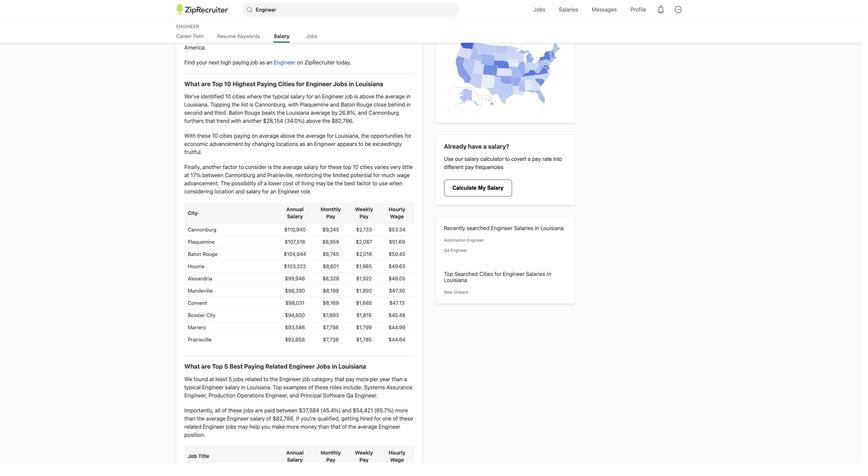 Task type: describe. For each thing, give the bounding box(es) containing it.
and right the 26.8%,
[[358, 110, 367, 116]]

paying for cities
[[234, 133, 250, 139]]

notifications image
[[653, 2, 669, 17]]

where
[[247, 94, 262, 100]]

1 engineer, from the left
[[184, 393, 207, 399]]

salaries inside top searched cities for engineer salaries in louisiana
[[526, 271, 546, 277]]

0 vertical spatial is
[[354, 94, 358, 100]]

monthly for city
[[321, 206, 341, 213]]

0 horizontal spatial than
[[184, 416, 195, 422]]

salary down possibility
[[246, 189, 261, 195]]

of right the 'one'
[[393, 416, 398, 422]]

finally, another factor to consider is the average salary for these top 10 cities varies very little at 17% between cannonburg and prairieville, reinforcing the limited potential for much wage advancement. the possibility of a lower cost of living may be the best factor to use when considering location and salary for an engineer role.
[[184, 164, 413, 195]]

found
[[194, 377, 208, 383]]

already
[[444, 143, 467, 150]]

searched
[[467, 225, 490, 231]]

high
[[221, 59, 231, 66]]

in inside top searched cities for engineer salaries in louisiana
[[547, 271, 551, 277]]

find your next high paying job as an engineer on ziprecruiter today.
[[184, 59, 351, 66]]

average left the 26.8%,
[[311, 110, 330, 116]]

importantly, all of these jobs are paid between $37,584 (45.4%) and $54,421 (65.7%) more than the average engineer salary of $82,786. if you're qualified, getting hired for one of these related engineer jobs may help you make more money than that of the average engineer position.
[[184, 408, 413, 439]]

1 vertical spatial above
[[306, 118, 321, 124]]

principal
[[301, 393, 322, 399]]

most
[[224, 28, 236, 34]]

0 horizontal spatial city
[[188, 210, 198, 216]]

Search job title or keyword text field
[[242, 3, 458, 17]]

highest
[[233, 80, 256, 88]]

help
[[250, 424, 260, 430]]

$99,946
[[285, 276, 305, 282]]

different
[[444, 164, 464, 171]]

louisiana inside we've identified 10 cities where the typical salary for an engineer job is above the average in louisiana. topping the list is cannonburg, with plaquemine and baton rouge close behind in second and third. baton rouge beats the louisiana average by 26.8%, and cannonburg furthers that trend with another $28,154 (34.0%) above the $82,786.
[[286, 110, 309, 116]]

the right louisiana,
[[361, 133, 369, 139]]

0 horizontal spatial with
[[231, 118, 241, 124]]

the down the limited
[[335, 181, 343, 187]]

(45.4%)
[[321, 408, 341, 414]]

10 inside with these 10 cities paying on average above the average for louisiana, the opportunities for economic advancement by changing locations as an engineer appears to be exceedingly fruitful.
[[212, 133, 218, 139]]

0 vertical spatial on
[[297, 59, 303, 66]]

identified
[[201, 94, 224, 100]]

tabs element
[[176, 33, 686, 43]]

$1,819
[[357, 313, 372, 319]]

top inside top searched cities for engineer salaries in louisiana
[[444, 271, 453, 277]]

prairieville
[[188, 337, 212, 343]]

continuously
[[184, 36, 216, 42]]

potential
[[351, 172, 372, 179]]

monthly pay for job title
[[321, 450, 341, 463]]

jobs inside main element
[[534, 6, 546, 13]]

third.
[[215, 110, 227, 116]]

profile
[[631, 6, 646, 13]]

the up close
[[376, 94, 384, 100]]

a inside we found at least 5 jobs related to the engineer job category that pay more per year than a typical engineer salary in louisiana. top examples of these roles include: systems assurance engineer, production operations engineer, and principal software qa engineer.
[[404, 377, 407, 383]]

estimate
[[192, 28, 213, 34]]

cities for paying
[[220, 133, 233, 139]]

of down getting
[[342, 424, 347, 430]]

1 horizontal spatial pay
[[465, 164, 474, 171]]

at inside we found at least 5 jobs related to the engineer job category that pay more per year than a typical engineer salary in louisiana. top examples of these roles include: systems assurance engineer, production operations engineer, and principal software qa engineer.
[[209, 377, 214, 383]]

louisiana inside top searched cities for engineer salaries in louisiana
[[444, 277, 467, 283]]

$8,959
[[323, 239, 339, 245]]

searched
[[455, 271, 478, 277]]

an inside we've identified 10 cities where the typical salary for an engineer job is above the average in louisiana. topping the list is cannonburg, with plaquemine and baton rouge close behind in second and third. baton rouge beats the louisiana average by 26.8%, and cannonburg furthers that trend with another $28,154 (34.0%) above the $82,786.
[[315, 94, 321, 100]]

10 inside finally, another factor to consider is the average salary for these top 10 cities varies very little at 17% between cannonburg and prairieville, reinforcing the limited potential for much wage advancement. the possibility of a lower cost of living may be the best factor to use when considering location and salary for an engineer role.
[[353, 164, 359, 170]]

jobs inside tabs element
[[306, 33, 317, 39]]

cities inside finally, another factor to consider is the average salary for these top 10 cities varies very little at 17% between cannonburg and prairieville, reinforcing the limited potential for much wage advancement. the possibility of a lower cost of living may be the best factor to use when considering location and salary for an engineer role.
[[360, 164, 373, 170]]

average up the behind
[[385, 94, 405, 100]]

resume keywords
[[217, 33, 260, 39]]

1 vertical spatial salaries
[[514, 225, 534, 231]]

the up prairieville,
[[273, 164, 281, 170]]

the up cannonburg,
[[263, 94, 271, 100]]

$49.63
[[389, 264, 406, 270]]

to left the use
[[373, 181, 378, 187]]

$1,985
[[356, 264, 372, 270]]

$50.45
[[389, 251, 406, 257]]

to inside with these 10 cities paying on average above the average for louisiana, the opportunities for economic advancement by changing locations as an engineer appears to be exceedingly fruitful.
[[359, 141, 364, 147]]

to left consider
[[239, 164, 244, 170]]

0 vertical spatial jobs link
[[529, 0, 551, 19]]

the left list
[[232, 102, 240, 108]]

above inside with these 10 cities paying on average above the average for louisiana, the opportunities for economic advancement by changing locations as an engineer appears to be exceedingly fruitful.
[[280, 133, 295, 139]]

find
[[184, 59, 195, 66]]

the inside we found at least 5 jobs related to the engineer job category that pay more per year than a typical engineer salary in louisiana. top examples of these roles include: systems assurance engineer, production operations engineer, and principal software qa engineer.
[[270, 377, 278, 383]]

and up the 26.8%,
[[330, 102, 339, 108]]

these inside with these 10 cities paying on average above the average for louisiana, the opportunities for economic advancement by changing locations as an engineer appears to be exceedingly fruitful.
[[197, 133, 211, 139]]

0 horizontal spatial jobs link
[[304, 33, 320, 43]]

0 vertical spatial baton
[[341, 102, 355, 108]]

2 vertical spatial cannonburg
[[188, 227, 217, 233]]

the right (34.0%)
[[322, 118, 330, 124]]

a right have on the top of page
[[484, 143, 487, 150]]

0 vertical spatial as
[[260, 59, 265, 66]]

0 horizontal spatial rouge
[[203, 251, 218, 257]]

another inside we've identified 10 cities where the typical salary for an engineer job is above the average in louisiana. topping the list is cannonburg, with plaquemine and baton rouge close behind in second and third. baton rouge beats the louisiana average by 26.8%, and cannonburg furthers that trend with another $28,154 (34.0%) above the $82,786.
[[243, 118, 262, 124]]

the
[[221, 181, 230, 187]]

salary inside tabs element
[[274, 33, 290, 39]]

if
[[296, 416, 299, 422]]

between inside finally, another factor to consider is the average salary for these top 10 cities varies very little at 17% between cannonburg and prairieville, reinforcing the limited potential for much wage advancement. the possibility of a lower cost of living may be the best factor to use when considering location and salary for an engineer role.
[[202, 172, 224, 179]]

are inside importantly, all of these jobs are paid between $37,584 (45.4%) and $54,421 (65.7%) more than the average engineer salary of $82,786. if you're qualified, getting hired for one of these related engineer jobs may help you make more money than that of the average engineer position.
[[255, 408, 263, 414]]

$94,600
[[285, 313, 305, 319]]

and down consider
[[257, 172, 266, 179]]

for up reinforcing
[[320, 164, 327, 170]]

0 horizontal spatial cities
[[278, 80, 295, 88]]

resume keywords link
[[217, 33, 260, 43]]

per
[[370, 377, 378, 383]]

rate
[[543, 156, 552, 162]]

jobs inside we found at least 5 jobs related to the engineer job category that pay more per year than a typical engineer salary in louisiana. top examples of these roles include: systems assurance engineer, production operations engineer, and principal software qa engineer.
[[233, 377, 244, 383]]

paid
[[264, 408, 275, 414]]

varies
[[375, 164, 389, 170]]

$82,786. inside importantly, all of these jobs are paid between $37,584 (45.4%) and $54,421 (65.7%) more than the average engineer salary of $82,786. if you're qualified, getting hired for one of these related engineer jobs may help you make more money than that of the average engineer position.
[[273, 416, 295, 422]]

$107,516
[[285, 239, 305, 245]]

calculate my salary
[[453, 185, 504, 191]]

$103,222
[[284, 264, 306, 270]]

1 vertical spatial plaquemine
[[188, 239, 215, 245]]

close
[[374, 102, 387, 108]]

annual for job title
[[286, 450, 304, 456]]

consider
[[245, 164, 267, 170]]

all
[[215, 408, 221, 414]]

messages link
[[587, 0, 622, 19]]

salary inside the to estimate the most accurate annual salary range for engineer jobs, ziprecruiter continuously scans its database of millions of active jobs published locally throughout america.
[[278, 28, 293, 34]]

of left lower
[[258, 181, 263, 187]]

make
[[272, 424, 285, 430]]

salary inside we've identified 10 cities where the typical salary for an engineer job is above the average in louisiana. topping the list is cannonburg, with plaquemine and baton rouge close behind in second and third. baton rouge beats the louisiana average by 26.8%, and cannonburg furthers that trend with another $28,154 (34.0%) above the $82,786.
[[290, 94, 305, 100]]

fruitful.
[[184, 149, 202, 155]]

salary link
[[274, 33, 290, 41]]

to
[[184, 28, 190, 34]]

we found at least 5 jobs related to the engineer job category that pay more per year than a typical engineer salary in louisiana. top examples of these roles include: systems assurance engineer, production operations engineer, and principal software qa engineer.
[[184, 377, 412, 399]]

appears
[[337, 141, 357, 147]]

0 horizontal spatial factor
[[223, 164, 238, 170]]

production
[[209, 393, 236, 399]]

these right all
[[228, 408, 242, 414]]

jobs down the today.
[[333, 80, 348, 88]]

we
[[184, 377, 192, 383]]

cost
[[283, 181, 294, 187]]

louisiana. inside we found at least 5 jobs related to the engineer job category that pay more per year than a typical engineer salary in louisiana. top examples of these roles include: systems assurance engineer, production operations engineer, and principal software qa engineer.
[[247, 385, 272, 391]]

salary inside use our salary calculator to covert a pay rate into different pay frequencies
[[465, 156, 479, 162]]

cities for where
[[232, 94, 245, 100]]

new
[[444, 290, 453, 295]]

in inside we found at least 5 jobs related to the engineer job category that pay more per year than a typical engineer salary in louisiana. top examples of these roles include: systems assurance engineer, production operations engineer, and principal software qa engineer.
[[241, 385, 246, 391]]

may inside importantly, all of these jobs are paid between $37,584 (45.4%) and $54,421 (65.7%) more than the average engineer salary of $82,786. if you're qualified, getting hired for one of these related engineer jobs may help you make more money than that of the average engineer position.
[[238, 424, 248, 430]]

1 vertical spatial more
[[396, 408, 408, 414]]

possibility
[[232, 181, 256, 187]]

paying for high
[[233, 59, 249, 66]]

the down getting
[[348, 424, 356, 430]]

for down varies
[[374, 172, 380, 179]]

$8,199
[[323, 288, 339, 294]]

between inside importantly, all of these jobs are paid between $37,584 (45.4%) and $54,421 (65.7%) more than the average engineer salary of $82,786. if you're qualified, getting hired for one of these related engineer jobs may help you make more money than that of the average engineer position.
[[276, 408, 298, 414]]

automation engineer
[[444, 238, 484, 243]]

qa inside we found at least 5 jobs related to the engineer job category that pay more per year than a typical engineer salary in louisiana. top examples of these roles include: systems assurance engineer, production operations engineer, and principal software qa engineer.
[[347, 393, 354, 399]]

what for what are top 10 highest paying cities for engineer jobs in louisiana
[[184, 80, 200, 88]]

top up least
[[212, 364, 223, 371]]

may inside finally, another factor to consider is the average salary for these top 10 cities varies very little at 17% between cannonburg and prairieville, reinforcing the limited potential for much wage advancement. the possibility of a lower cost of living may be the best factor to use when considering location and salary for an engineer role.
[[316, 181, 326, 187]]

these right the 'one'
[[400, 416, 413, 422]]

$8,328
[[323, 276, 339, 282]]

0 horizontal spatial baton
[[188, 251, 201, 257]]

$93,586
[[285, 325, 305, 331]]

26.8%,
[[339, 110, 357, 116]]

job title
[[188, 454, 209, 460]]

1 vertical spatial baton
[[229, 110, 243, 116]]

qa engineer
[[444, 248, 468, 253]]

1 horizontal spatial than
[[319, 424, 330, 430]]

least
[[216, 377, 227, 383]]

1 horizontal spatial factor
[[357, 181, 371, 187]]

prairieville,
[[267, 172, 294, 179]]

0 horizontal spatial is
[[250, 102, 254, 108]]

convent
[[188, 300, 207, 306]]

frequencies
[[476, 164, 504, 171]]

to estimate the most accurate annual salary range for engineer jobs, ziprecruiter continuously scans its database of millions of active jobs published locally throughout america.
[[184, 28, 395, 51]]

0 vertical spatial with
[[288, 102, 299, 108]]

typical inside we've identified 10 cities where the typical salary for an engineer job is above the average in louisiana. topping the list is cannonburg, with plaquemine and baton rouge close behind in second and third. baton rouge beats the louisiana average by 26.8%, and cannonburg furthers that trend with another $28,154 (34.0%) above the $82,786.
[[273, 94, 289, 100]]

cannonburg,
[[255, 102, 287, 108]]

weekly pay for city
[[355, 206, 373, 220]]

and down possibility
[[236, 189, 245, 195]]

engineer inside finally, another factor to consider is the average salary for these top 10 cities varies very little at 17% between cannonburg and prairieville, reinforcing the limited potential for much wage advancement. the possibility of a lower cost of living may be the best factor to use when considering location and salary for an engineer role.
[[278, 189, 300, 195]]

list
[[241, 102, 248, 108]]

2 vertical spatial more
[[287, 424, 299, 430]]

for up we've identified 10 cities where the typical salary for an engineer job is above the average in louisiana. topping the list is cannonburg, with plaquemine and baton rouge close behind in second and third. baton rouge beats the louisiana average by 26.8%, and cannonburg furthers that trend with another $28,154 (34.0%) above the $82,786.
[[296, 80, 305, 88]]

the down importantly,
[[197, 416, 205, 422]]

of right cost
[[295, 181, 300, 187]]

0 horizontal spatial job
[[251, 59, 258, 66]]

0 vertical spatial 5
[[224, 364, 228, 371]]

2 horizontal spatial pay
[[532, 156, 541, 162]]

0 horizontal spatial ziprecruiter
[[305, 59, 335, 66]]

average left louisiana,
[[306, 133, 326, 139]]

$9,245
[[323, 227, 339, 233]]

that inside importantly, all of these jobs are paid between $37,584 (45.4%) and $54,421 (65.7%) more than the average engineer salary of $82,786. if you're qualified, getting hired for one of these related engineer jobs may help you make more money than that of the average engineer position.
[[331, 424, 341, 430]]

with
[[184, 133, 196, 139]]

changing
[[252, 141, 275, 147]]

louisiana,
[[335, 133, 360, 139]]

jobs left help
[[226, 424, 236, 430]]

1 horizontal spatial city
[[206, 313, 216, 319]]

0 vertical spatial above
[[360, 94, 375, 100]]

top inside we found at least 5 jobs related to the engineer job category that pay more per year than a typical engineer salary in louisiana. top examples of these roles include: systems assurance engineer, production operations engineer, and principal software qa engineer.
[[273, 385, 282, 391]]

into
[[554, 156, 562, 162]]

living
[[301, 181, 314, 187]]

$92,858
[[285, 337, 305, 343]]

calculate my salary button
[[444, 180, 512, 197]]

economic
[[184, 141, 208, 147]]

salaries inside salaries "link"
[[559, 6, 579, 13]]

average up "changing"
[[259, 133, 279, 139]]

$82,786. inside we've identified 10 cities where the typical salary for an engineer job is above the average in louisiana. topping the list is cannonburg, with plaquemine and baton rouge close behind in second and third. baton rouge beats the louisiana average by 26.8%, and cannonburg furthers that trend with another $28,154 (34.0%) above the $82,786.
[[332, 118, 354, 124]]

reinforcing
[[296, 172, 322, 179]]

salary up reinforcing
[[304, 164, 319, 170]]

america.
[[184, 44, 206, 51]]

assurance
[[387, 385, 412, 391]]

your
[[196, 59, 207, 66]]

jobs up category
[[316, 364, 331, 371]]

finally,
[[184, 164, 201, 170]]



Task type: locate. For each thing, give the bounding box(es) containing it.
1 vertical spatial by
[[245, 141, 251, 147]]

average down hired
[[358, 424, 377, 430]]

for inside importantly, all of these jobs are paid between $37,584 (45.4%) and $54,421 (65.7%) more than the average engineer salary of $82,786. if you're qualified, getting hired for one of these related engineer jobs may help you make more money than that of the average engineer position.
[[374, 416, 381, 422]]

average inside finally, another factor to consider is the average salary for these top 10 cities varies very little at 17% between cannonburg and prairieville, reinforcing the limited potential for much wage advancement. the possibility of a lower cost of living may be the best factor to use when considering location and salary for an engineer role.
[[283, 164, 302, 170]]

0 vertical spatial factor
[[223, 164, 238, 170]]

may left help
[[238, 424, 248, 430]]

software
[[323, 393, 345, 399]]

for right opportunities
[[405, 133, 412, 139]]

related
[[265, 364, 288, 371]]

as inside with these 10 cities paying on average above the average for louisiana, the opportunities for economic advancement by changing locations as an engineer appears to be exceedingly fruitful.
[[300, 141, 305, 147]]

these up economic
[[197, 133, 211, 139]]

at
[[184, 172, 189, 179], [209, 377, 214, 383]]

$47.30
[[389, 288, 405, 294]]

annual down the money at left
[[286, 450, 304, 456]]

related up position.
[[184, 424, 202, 430]]

10 up the advancement
[[212, 133, 218, 139]]

2 horizontal spatial baton
[[341, 102, 355, 108]]

louisiana. inside we've identified 10 cities where the typical salary for an engineer job is above the average in louisiana. topping the list is cannonburg, with plaquemine and baton rouge close behind in second and third. baton rouge beats the louisiana average by 26.8%, and cannonburg furthers that trend with another $28,154 (34.0%) above the $82,786.
[[184, 102, 209, 108]]

0 vertical spatial job
[[251, 59, 258, 66]]

0 horizontal spatial plaquemine
[[188, 239, 215, 245]]

are up found
[[201, 364, 211, 371]]

0 vertical spatial by
[[332, 110, 338, 116]]

main element
[[176, 0, 686, 19]]

1 annual salary from the top
[[286, 206, 304, 220]]

annual salary up $110,940
[[286, 206, 304, 220]]

1 vertical spatial annual salary
[[286, 450, 304, 463]]

0 vertical spatial may
[[316, 181, 326, 187]]

1 vertical spatial between
[[276, 408, 298, 414]]

to inside we found at least 5 jobs related to the engineer job category that pay more per year than a typical engineer salary in louisiana. top examples of these roles include: systems assurance engineer, production operations engineer, and principal software qa engineer.
[[264, 377, 269, 383]]

city
[[188, 210, 198, 216], [206, 313, 216, 319]]

cities up list
[[232, 94, 245, 100]]

engineer inside with these 10 cities paying on average above the average for louisiana, the opportunities for economic advancement by changing locations as an engineer appears to be exceedingly fruitful.
[[314, 141, 336, 147]]

top left examples
[[273, 385, 282, 391]]

a inside finally, another factor to consider is the average salary for these top 10 cities varies very little at 17% between cannonburg and prairieville, reinforcing the limited potential for much wage advancement. the possibility of a lower cost of living may be the best factor to use when considering location and salary for an engineer role.
[[264, 181, 267, 187]]

more right (65.7%)
[[396, 408, 408, 414]]

of up principal
[[308, 385, 313, 391]]

cities
[[278, 80, 295, 88], [480, 271, 493, 277]]

2 vertical spatial is
[[268, 164, 272, 170]]

to inside use our salary calculator to covert a pay rate into different pay frequencies
[[506, 156, 510, 162]]

0 horizontal spatial 5
[[224, 364, 228, 371]]

paying inside with these 10 cities paying on average above the average for louisiana, the opportunities for economic advancement by changing locations as an engineer appears to be exceedingly fruitful.
[[234, 133, 250, 139]]

monthly pay for city
[[321, 206, 341, 220]]

ziprecruiter image
[[176, 4, 229, 16]]

a inside use our salary calculator to covert a pay rate into different pay frequencies
[[528, 156, 531, 162]]

plaquemine up baton rouge
[[188, 239, 215, 245]]

$82,786. down the 26.8%,
[[332, 118, 354, 124]]

getting
[[342, 416, 359, 422]]

of inside we found at least 5 jobs related to the engineer job category that pay more per year than a typical engineer salary in louisiana. top examples of these roles include: systems assurance engineer, production operations engineer, and principal software qa engineer.
[[308, 385, 313, 391]]

wage for job title
[[390, 457, 404, 463]]

qa engineer link
[[444, 248, 468, 253]]

what for what are top 5 best paying related engineer jobs in louisiana
[[184, 364, 200, 371]]

1 vertical spatial pay
[[465, 164, 474, 171]]

1 vertical spatial job
[[345, 94, 353, 100]]

2 annual from the top
[[286, 450, 304, 456]]

than down importantly,
[[184, 416, 195, 422]]

next
[[209, 59, 219, 66]]

an
[[267, 59, 273, 66], [315, 94, 321, 100], [307, 141, 313, 147], [271, 189, 276, 195]]

factor up the
[[223, 164, 238, 170]]

1 vertical spatial weekly pay
[[355, 450, 373, 463]]

1 vertical spatial monthly
[[321, 450, 341, 456]]

another inside finally, another factor to consider is the average salary for these top 10 cities varies very little at 17% between cannonburg and prairieville, reinforcing the limited potential for much wage advancement. the possibility of a lower cost of living may be the best factor to use when considering location and salary for an engineer role.
[[203, 164, 222, 170]]

to left covert
[[506, 156, 510, 162]]

louisiana.
[[184, 102, 209, 108], [247, 385, 272, 391]]

top left searched
[[444, 271, 453, 277]]

0 horizontal spatial louisiana.
[[184, 102, 209, 108]]

salaries link
[[554, 0, 584, 19]]

jobs left the published
[[306, 33, 317, 39]]

use
[[444, 156, 454, 162]]

little
[[403, 164, 413, 170]]

a
[[484, 143, 487, 150], [528, 156, 531, 162], [264, 181, 267, 187], [404, 377, 407, 383]]

is right list
[[250, 102, 254, 108]]

is inside finally, another factor to consider is the average salary for these top 10 cities varies very little at 17% between cannonburg and prairieville, reinforcing the limited potential for much wage advancement. the possibility of a lower cost of living may be the best factor to use when considering location and salary for an engineer role.
[[268, 164, 272, 170]]

jobs right active
[[313, 36, 324, 42]]

1 horizontal spatial as
[[300, 141, 305, 147]]

typical inside we found at least 5 jobs related to the engineer job category that pay more per year than a typical engineer salary in louisiana. top examples of these roles include: systems assurance engineer, production operations engineer, and principal software qa engineer.
[[184, 385, 201, 391]]

1 vertical spatial hourly
[[389, 450, 406, 456]]

2 monthly from the top
[[321, 450, 341, 456]]

behind
[[388, 102, 405, 108]]

hourly wage for job title
[[389, 450, 406, 463]]

$82,786. up make
[[273, 416, 295, 422]]

of down paid
[[266, 416, 271, 422]]

automation engineer link
[[444, 238, 484, 243]]

be left exceedingly
[[365, 141, 371, 147]]

houma
[[188, 264, 204, 270]]

0 horizontal spatial be
[[327, 181, 334, 187]]

pay
[[326, 214, 336, 220], [360, 214, 369, 220], [326, 457, 336, 463], [360, 457, 369, 463]]

1 vertical spatial that
[[335, 377, 345, 383]]

$7,883
[[323, 313, 339, 319]]

1 vertical spatial $82,786.
[[273, 416, 295, 422]]

another up advancement. at the top left of page
[[203, 164, 222, 170]]

1 vertical spatial ziprecruiter
[[305, 59, 335, 66]]

2 engineer, from the left
[[266, 393, 289, 399]]

salary inside we found at least 5 jobs related to the engineer job category that pay more per year than a typical engineer salary in louisiana. top examples of these roles include: systems assurance engineer, production operations engineer, and principal software qa engineer.
[[225, 385, 240, 391]]

jobs down best
[[233, 377, 244, 383]]

the up $28,154
[[277, 110, 285, 116]]

1 vertical spatial related
[[184, 424, 202, 430]]

for left louisiana,
[[327, 133, 334, 139]]

on up "changing"
[[252, 133, 258, 139]]

engineer inside the to estimate the most accurate annual salary range for engineer jobs, ziprecruiter continuously scans its database of millions of active jobs published locally throughout america.
[[318, 28, 340, 34]]

1 horizontal spatial engineer,
[[266, 393, 289, 399]]

cities down 'engineer' link
[[278, 80, 295, 88]]

by left the 26.8%,
[[332, 110, 338, 116]]

0 vertical spatial ziprecruiter
[[354, 28, 385, 34]]

cities inside top searched cities for engineer salaries in louisiana
[[480, 271, 493, 277]]

jobs link left salaries "link"
[[529, 0, 551, 19]]

we've
[[184, 94, 199, 100]]

salary up production
[[225, 385, 240, 391]]

position.
[[184, 432, 206, 439]]

considering
[[184, 189, 213, 195]]

annual salary for job title
[[286, 450, 304, 463]]

for up active
[[310, 28, 317, 34]]

2 horizontal spatial job
[[345, 94, 353, 100]]

2 horizontal spatial above
[[360, 94, 375, 100]]

0 horizontal spatial by
[[245, 141, 251, 147]]

engineer inside we've identified 10 cities where the typical salary for an engineer job is above the average in louisiana. topping the list is cannonburg, with plaquemine and baton rouge close behind in second and third. baton rouge beats the louisiana average by 26.8%, and cannonburg furthers that trend with another $28,154 (34.0%) above the $82,786.
[[322, 94, 344, 100]]

2 horizontal spatial more
[[396, 408, 408, 414]]

new orleans link
[[444, 290, 469, 295]]

hired
[[360, 416, 373, 422]]

2 vertical spatial rouge
[[203, 251, 218, 257]]

$44.64
[[389, 337, 406, 343]]

paying for related
[[244, 364, 264, 371]]

of left active
[[291, 36, 296, 42]]

1 annual from the top
[[286, 206, 304, 213]]

are for 10
[[201, 80, 211, 88]]

jobs inside the to estimate the most accurate annual salary range for engineer jobs, ziprecruiter continuously scans its database of millions of active jobs published locally throughout america.
[[313, 36, 324, 42]]

of down annual
[[264, 36, 269, 42]]

1 vertical spatial jobs link
[[304, 33, 320, 43]]

$7,798
[[323, 325, 339, 331]]

0 horizontal spatial cannonburg
[[188, 227, 217, 233]]

engineer inside top searched cities for engineer salaries in louisiana
[[503, 271, 525, 277]]

category
[[312, 377, 333, 383]]

0 vertical spatial cities
[[278, 80, 295, 88]]

1 vertical spatial rouge
[[245, 110, 260, 116]]

top up the identified
[[212, 80, 223, 88]]

engineer
[[176, 23, 199, 29], [318, 28, 340, 34], [274, 59, 296, 66], [306, 80, 332, 88], [322, 94, 344, 100], [314, 141, 336, 147], [278, 189, 300, 195], [491, 225, 513, 231], [467, 238, 484, 243], [451, 248, 468, 253], [503, 271, 525, 277], [289, 364, 315, 371], [279, 377, 301, 383], [202, 385, 224, 391], [227, 416, 249, 422], [203, 424, 225, 430], [379, 424, 401, 430]]

operations
[[237, 393, 264, 399]]

baton down list
[[229, 110, 243, 116]]

1 what from the top
[[184, 80, 200, 88]]

jobs,
[[341, 28, 353, 34]]

0 horizontal spatial $82,786.
[[273, 416, 295, 422]]

0 horizontal spatial engineer,
[[184, 393, 207, 399]]

$48.05
[[389, 276, 406, 282]]

paying right high
[[233, 59, 249, 66]]

1 vertical spatial louisiana.
[[247, 385, 272, 391]]

pay right different
[[465, 164, 474, 171]]

paying right best
[[244, 364, 264, 371]]

0 vertical spatial monthly
[[321, 206, 341, 213]]

annual
[[260, 28, 277, 34]]

paying for cities
[[257, 80, 277, 88]]

2 vertical spatial baton
[[188, 251, 201, 257]]

annual salary for city
[[286, 206, 304, 220]]

cities inside we've identified 10 cities where the typical salary for an engineer job is above the average in louisiana. topping the list is cannonburg, with plaquemine and baton rouge close behind in second and third. baton rouge beats the louisiana average by 26.8%, and cannonburg furthers that trend with another $28,154 (34.0%) above the $82,786.
[[232, 94, 245, 100]]

related inside importantly, all of these jobs are paid between $37,584 (45.4%) and $54,421 (65.7%) more than the average engineer salary of $82,786. if you're qualified, getting hired for one of these related engineer jobs may help you make more money than that of the average engineer position.
[[184, 424, 202, 430]]

with right the trend
[[231, 118, 241, 124]]

0 vertical spatial pay
[[532, 156, 541, 162]]

for inside the to estimate the most accurate annual salary range for engineer jobs, ziprecruiter continuously scans its database of millions of active jobs published locally throughout america.
[[310, 28, 317, 34]]

1 vertical spatial at
[[209, 377, 214, 383]]

1 weekly from the top
[[355, 206, 373, 213]]

for down lower
[[262, 189, 269, 195]]

the inside the to estimate the most accurate annual salary range for engineer jobs, ziprecruiter continuously scans its database of millions of active jobs published locally throughout america.
[[214, 28, 222, 34]]

0 vertical spatial annual
[[286, 206, 304, 213]]

between up if
[[276, 408, 298, 414]]

1 hourly wage from the top
[[389, 206, 406, 220]]

more inside we found at least 5 jobs related to the engineer job category that pay more per year than a typical engineer salary in louisiana. top examples of these roles include: systems assurance engineer, production operations engineer, and principal software qa engineer.
[[356, 377, 369, 383]]

average up prairieville,
[[283, 164, 302, 170]]

baton up houma
[[188, 251, 201, 257]]

than inside we found at least 5 jobs related to the engineer job category that pay more per year than a typical engineer salary in louisiana. top examples of these roles include: systems assurance engineer, production operations engineer, and principal software qa engineer.
[[392, 377, 403, 383]]

annual for city
[[286, 206, 304, 213]]

by inside we've identified 10 cities where the typical salary for an engineer job is above the average in louisiana. topping the list is cannonburg, with plaquemine and baton rouge close behind in second and third. baton rouge beats the louisiana average by 26.8%, and cannonburg furthers that trend with another $28,154 (34.0%) above the $82,786.
[[332, 110, 338, 116]]

0 horizontal spatial more
[[287, 424, 299, 430]]

0 horizontal spatial at
[[184, 172, 189, 179]]

our
[[455, 156, 463, 162]]

above right (34.0%)
[[306, 118, 321, 124]]

2 horizontal spatial cannonburg
[[369, 110, 399, 116]]

use our salary calculator to covert a pay rate into different pay frequencies
[[444, 156, 562, 171]]

are for 5
[[201, 364, 211, 371]]

0 horizontal spatial related
[[184, 424, 202, 430]]

5 left best
[[224, 364, 228, 371]]

plaquemine inside we've identified 10 cities where the typical salary for an engineer job is above the average in louisiana. topping the list is cannonburg, with plaquemine and baton rouge close behind in second and third. baton rouge beats the louisiana average by 26.8%, and cannonburg furthers that trend with another $28,154 (34.0%) above the $82,786.
[[300, 102, 329, 108]]

at left 17%
[[184, 172, 189, 179]]

cities right searched
[[480, 271, 493, 277]]

paying up the advancement
[[234, 133, 250, 139]]

orleans
[[454, 290, 469, 295]]

cities inside with these 10 cities paying on average above the average for louisiana, the opportunities for economic advancement by changing locations as an engineer appears to be exceedingly fruitful.
[[220, 133, 233, 139]]

$1,892
[[356, 288, 372, 294]]

second
[[184, 110, 203, 116]]

0 vertical spatial what
[[184, 80, 200, 88]]

2 hourly wage from the top
[[389, 450, 406, 463]]

$82,786.
[[332, 118, 354, 124], [273, 416, 295, 422]]

10 inside we've identified 10 cities where the typical salary for an engineer job is above the average in louisiana. topping the list is cannonburg, with plaquemine and baton rouge close behind in second and third. baton rouge beats the louisiana average by 26.8%, and cannonburg furthers that trend with another $28,154 (34.0%) above the $82,786.
[[225, 94, 231, 100]]

engineer link
[[274, 59, 296, 66]]

annual up $110,940
[[286, 206, 304, 213]]

1 vertical spatial cannonburg
[[225, 172, 255, 179]]

you're
[[301, 416, 316, 422]]

$7,738
[[323, 337, 339, 343]]

1 vertical spatial what
[[184, 364, 200, 371]]

2 vertical spatial pay
[[346, 377, 355, 383]]

that inside we've identified 10 cities where the typical salary for an engineer job is above the average in louisiana. topping the list is cannonburg, with plaquemine and baton rouge close behind in second and third. baton rouge beats the louisiana average by 26.8%, and cannonburg furthers that trend with another $28,154 (34.0%) above the $82,786.
[[205, 118, 215, 124]]

at inside finally, another factor to consider is the average salary for these top 10 cities varies very little at 17% between cannonburg and prairieville, reinforcing the limited potential for much wage advancement. the possibility of a lower cost of living may be the best factor to use when considering location and salary for an engineer role.
[[184, 172, 189, 179]]

already have a salary?
[[444, 143, 510, 150]]

you
[[262, 424, 270, 430]]

1 vertical spatial is
[[250, 102, 254, 108]]

baton rouge
[[188, 251, 218, 257]]

ziprecruiter left the today.
[[305, 59, 335, 66]]

salary inside button
[[487, 185, 504, 191]]

wage
[[397, 172, 410, 179]]

typical
[[273, 94, 289, 100], [184, 385, 201, 391]]

city down considering
[[188, 210, 198, 216]]

on right 'engineer' link
[[297, 59, 303, 66]]

0 vertical spatial be
[[365, 141, 371, 147]]

0 horizontal spatial as
[[260, 59, 265, 66]]

furthers
[[184, 118, 204, 124]]

2 vertical spatial than
[[319, 424, 330, 430]]

jobs link left the published
[[304, 33, 320, 43]]

1 horizontal spatial by
[[332, 110, 338, 116]]

0 vertical spatial cities
[[232, 94, 245, 100]]

0 vertical spatial city
[[188, 210, 198, 216]]

job inside we've identified 10 cities where the typical salary for an engineer job is above the average in louisiana. topping the list is cannonburg, with plaquemine and baton rouge close behind in second and third. baton rouge beats the louisiana average by 26.8%, and cannonburg furthers that trend with another $28,154 (34.0%) above the $82,786.
[[345, 94, 353, 100]]

1 vertical spatial cities
[[480, 271, 493, 277]]

5
[[224, 364, 228, 371], [229, 377, 232, 383]]

$53.34
[[389, 227, 406, 233]]

job inside we found at least 5 jobs related to the engineer job category that pay more per year than a typical engineer salary in louisiana. top examples of these roles include: systems assurance engineer, production operations engineer, and principal software qa engineer.
[[303, 377, 310, 383]]

at left least
[[209, 377, 214, 383]]

cannonburg inside we've identified 10 cities where the typical salary for an engineer job is above the average in louisiana. topping the list is cannonburg, with plaquemine and baton rouge close behind in second and third. baton rouge beats the louisiana average by 26.8%, and cannonburg furthers that trend with another $28,154 (34.0%) above the $82,786.
[[369, 110, 399, 116]]

and left third.
[[204, 110, 213, 116]]

1 vertical spatial paying
[[234, 133, 250, 139]]

1 vertical spatial annual
[[286, 450, 304, 456]]

1 horizontal spatial cities
[[480, 271, 493, 277]]

jobs down operations
[[243, 408, 254, 414]]

qa down automation
[[444, 248, 450, 253]]

hourly for job title
[[389, 450, 406, 456]]

monthly for job title
[[321, 450, 341, 456]]

1 horizontal spatial another
[[243, 118, 262, 124]]

throughout
[[368, 36, 395, 42]]

rouge up houma
[[203, 251, 218, 257]]

related inside we found at least 5 jobs related to the engineer job category that pay more per year than a typical engineer salary in louisiana. top examples of these roles include: systems assurance engineer, production operations engineer, and principal software qa engineer.
[[245, 377, 262, 383]]

baton up the 26.8%,
[[341, 102, 355, 108]]

an inside with these 10 cities paying on average above the average for louisiana, the opportunities for economic advancement by changing locations as an engineer appears to be exceedingly fruitful.
[[307, 141, 313, 147]]

alexandria
[[188, 276, 212, 282]]

$110,940
[[284, 227, 306, 233]]

another down list
[[243, 118, 262, 124]]

salary
[[274, 33, 290, 39], [487, 185, 504, 191], [287, 214, 303, 220], [287, 457, 303, 463]]

average down all
[[206, 416, 226, 422]]

jobs
[[313, 36, 324, 42], [233, 377, 244, 383], [243, 408, 254, 414], [226, 424, 236, 430]]

cannonburg up baton rouge
[[188, 227, 217, 233]]

5 inside we found at least 5 jobs related to the engineer job category that pay more per year than a typical engineer salary in louisiana. top examples of these roles include: systems assurance engineer, production operations engineer, and principal software qa engineer.
[[229, 377, 232, 383]]

calculate my salary link
[[444, 180, 512, 197]]

is
[[354, 94, 358, 100], [250, 102, 254, 108], [268, 164, 272, 170]]

that inside we found at least 5 jobs related to the engineer job category that pay more per year than a typical engineer salary in louisiana. top examples of these roles include: systems assurance engineer, production operations engineer, and principal software qa engineer.
[[335, 377, 345, 383]]

these down category
[[315, 385, 329, 391]]

2 hourly from the top
[[389, 450, 406, 456]]

1 horizontal spatial qa
[[444, 248, 450, 253]]

2 weekly pay from the top
[[355, 450, 373, 463]]

by inside with these 10 cities paying on average above the average for louisiana, the opportunities for economic advancement by changing locations as an engineer appears to be exceedingly fruitful.
[[245, 141, 251, 147]]

path
[[193, 33, 204, 39]]

paying
[[257, 80, 277, 88], [244, 364, 264, 371]]

for inside we've identified 10 cities where the typical salary for an engineer job is above the average in louisiana. topping the list is cannonburg, with plaquemine and baton rouge close behind in second and third. baton rouge beats the louisiana average by 26.8%, and cannonburg furthers that trend with another $28,154 (34.0%) above the $82,786.
[[307, 94, 313, 100]]

and inside we found at least 5 jobs related to the engineer job category that pay more per year than a typical engineer salary in louisiana. top examples of these roles include: systems assurance engineer, production operations engineer, and principal software qa engineer.
[[290, 393, 299, 399]]

1 horizontal spatial typical
[[273, 94, 289, 100]]

between up advancement. at the top left of page
[[202, 172, 224, 179]]

0 vertical spatial rouge
[[357, 102, 372, 108]]

lower
[[268, 181, 282, 187]]

for inside top searched cities for engineer salaries in louisiana
[[495, 271, 502, 277]]

$44.99
[[389, 325, 406, 331]]

be inside finally, another factor to consider is the average salary for these top 10 cities varies very little at 17% between cannonburg and prairieville, reinforcing the limited potential for much wage advancement. the possibility of a lower cost of living may be the best factor to use when considering location and salary for an engineer role.
[[327, 181, 334, 187]]

career
[[176, 33, 192, 39]]

above up locations at the top of page
[[280, 133, 295, 139]]

new orleans
[[444, 290, 469, 295]]

1 vertical spatial monthly pay
[[321, 450, 341, 463]]

weekly for city
[[355, 206, 373, 213]]

average
[[385, 94, 405, 100], [311, 110, 330, 116], [259, 133, 279, 139], [306, 133, 326, 139], [283, 164, 302, 170], [206, 416, 226, 422], [358, 424, 377, 430]]

1 horizontal spatial cannonburg
[[225, 172, 255, 179]]

$1,785
[[356, 337, 372, 343]]

ziprecruiter inside the to estimate the most accurate annual salary range for engineer jobs, ziprecruiter continuously scans its database of millions of active jobs published locally throughout america.
[[354, 28, 385, 34]]

are left paid
[[255, 408, 263, 414]]

1 horizontal spatial may
[[316, 181, 326, 187]]

1 hourly from the top
[[389, 206, 406, 213]]

1 monthly from the top
[[321, 206, 341, 213]]

2 weekly from the top
[[355, 450, 373, 456]]

engineer, up importantly,
[[184, 393, 207, 399]]

title
[[198, 454, 209, 460]]

2 what from the top
[[184, 364, 200, 371]]

1 vertical spatial with
[[231, 118, 241, 124]]

salary up help
[[250, 416, 265, 422]]

on inside with these 10 cities paying on average above the average for louisiana, the opportunities for economic advancement by changing locations as an engineer appears to be exceedingly fruitful.
[[252, 133, 258, 139]]

1 horizontal spatial above
[[306, 118, 321, 124]]

be inside with these 10 cities paying on average above the average for louisiana, the opportunities for economic advancement by changing locations as an engineer appears to be exceedingly fruitful.
[[365, 141, 371, 147]]

the left the limited
[[323, 172, 331, 179]]

1 horizontal spatial be
[[365, 141, 371, 147]]

1 horizontal spatial is
[[268, 164, 272, 170]]

1 monthly pay from the top
[[321, 206, 341, 220]]

pay inside we found at least 5 jobs related to the engineer job category that pay more per year than a typical engineer salary in louisiana. top examples of these roles include: systems assurance engineer, production operations engineer, and principal software qa engineer.
[[346, 377, 355, 383]]

cannonburg up possibility
[[225, 172, 255, 179]]

hourly for city
[[389, 206, 406, 213]]

1 horizontal spatial between
[[276, 408, 298, 414]]

job
[[188, 454, 197, 460]]

beats
[[262, 110, 275, 116]]

hourly wage for city
[[389, 206, 406, 220]]

an inside finally, another factor to consider is the average salary for these top 10 cities varies very little at 17% between cannonburg and prairieville, reinforcing the limited potential for much wage advancement. the possibility of a lower cost of living may be the best factor to use when considering location and salary for an engineer role.
[[271, 189, 276, 195]]

weekly for job title
[[355, 450, 373, 456]]

job
[[251, 59, 258, 66], [345, 94, 353, 100], [303, 377, 310, 383]]

engineer salaries by state image
[[444, 35, 567, 114]]

these
[[197, 133, 211, 139], [328, 164, 342, 170], [315, 385, 329, 391], [228, 408, 242, 414], [400, 416, 413, 422]]

1 vertical spatial paying
[[244, 364, 264, 371]]

2 vertical spatial salaries
[[526, 271, 546, 277]]

0 vertical spatial related
[[245, 377, 262, 383]]

wage for city
[[390, 214, 404, 220]]

above up close
[[360, 94, 375, 100]]

2 annual salary from the top
[[286, 450, 304, 463]]

0 horizontal spatial above
[[280, 133, 295, 139]]

1 weekly pay from the top
[[355, 206, 373, 220]]

menu image
[[671, 2, 686, 17]]

10 left highest
[[224, 80, 231, 88]]

0 vertical spatial qa
[[444, 248, 450, 253]]

2 vertical spatial above
[[280, 133, 295, 139]]

0 vertical spatial hourly wage
[[389, 206, 406, 220]]

qa down include:
[[347, 393, 354, 399]]

exceedingly
[[373, 141, 402, 147]]

salary down what are top 10 highest paying cities for engineer jobs in louisiana
[[290, 94, 305, 100]]

2 vertical spatial that
[[331, 424, 341, 430]]

between
[[202, 172, 224, 179], [276, 408, 298, 414]]

1 horizontal spatial ziprecruiter
[[354, 28, 385, 34]]

city right the bossier at the left of the page
[[206, 313, 216, 319]]

0 horizontal spatial qa
[[347, 393, 354, 399]]

1 vertical spatial city
[[206, 313, 216, 319]]

$54,421
[[353, 408, 373, 414]]

these inside finally, another factor to consider is the average salary for these top 10 cities varies very little at 17% between cannonburg and prairieville, reinforcing the limited potential for much wage advancement. the possibility of a lower cost of living may be the best factor to use when considering location and salary for an engineer role.
[[328, 164, 342, 170]]

cities
[[232, 94, 245, 100], [220, 133, 233, 139], [360, 164, 373, 170]]

and inside importantly, all of these jobs are paid between $37,584 (45.4%) and $54,421 (65.7%) more than the average engineer salary of $82,786. if you're qualified, getting hired for one of these related engineer jobs may help you make more money than that of the average engineer position.
[[342, 408, 352, 414]]

be down the limited
[[327, 181, 334, 187]]

weekly pay for job title
[[355, 450, 373, 463]]

the up locations at the top of page
[[297, 133, 305, 139]]

salary right our
[[465, 156, 479, 162]]

a left lower
[[264, 181, 267, 187]]

1 horizontal spatial at
[[209, 377, 214, 383]]

0 vertical spatial hourly
[[389, 206, 406, 213]]

0 vertical spatial another
[[243, 118, 262, 124]]

as right locations at the top of page
[[300, 141, 305, 147]]

pay up include:
[[346, 377, 355, 383]]

calculate
[[453, 185, 477, 191]]

of right all
[[222, 408, 227, 414]]

2 vertical spatial job
[[303, 377, 310, 383]]

advancement.
[[184, 181, 219, 187]]

1 horizontal spatial baton
[[229, 110, 243, 116]]

cities up potential
[[360, 164, 373, 170]]

cannonburg inside finally, another factor to consider is the average salary for these top 10 cities varies very little at 17% between cannonburg and prairieville, reinforcing the limited potential for much wage advancement. the possibility of a lower cost of living may be the best factor to use when considering location and salary for an engineer role.
[[225, 172, 255, 179]]

salary inside importantly, all of these jobs are paid between $37,584 (45.4%) and $54,421 (65.7%) more than the average engineer salary of $82,786. if you're qualified, getting hired for one of these related engineer jobs may help you make more money than that of the average engineer position.
[[250, 416, 265, 422]]

these inside we found at least 5 jobs related to the engineer job category that pay more per year than a typical engineer salary in louisiana. top examples of these roles include: systems assurance engineer, production operations engineer, and principal software qa engineer.
[[315, 385, 329, 391]]

2 monthly pay from the top
[[321, 450, 341, 463]]

hourly
[[389, 206, 406, 213], [389, 450, 406, 456]]



Task type: vqa. For each thing, say whether or not it's contained in the screenshot.


